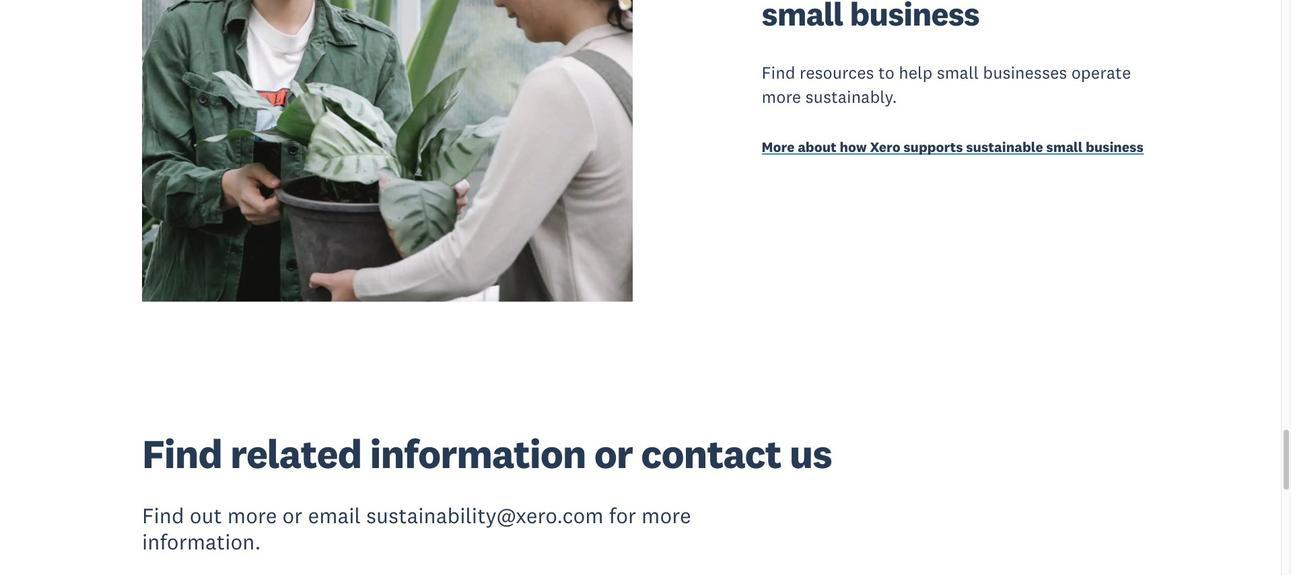 Task type: locate. For each thing, give the bounding box(es) containing it.
find left resources at right top
[[762, 62, 795, 83]]

help
[[899, 62, 933, 83]]

find for find out more or email sustainability@xero.com for more information.
[[142, 502, 184, 529]]

small left the business
[[1046, 138, 1083, 156]]

more right 'out'
[[227, 502, 277, 529]]

1 horizontal spatial more
[[642, 502, 691, 529]]

find inside 'find resources to help small businesses operate more sustainably.'
[[762, 62, 795, 83]]

us
[[790, 429, 832, 479]]

related
[[230, 429, 362, 479]]

0 horizontal spatial small
[[937, 62, 979, 83]]

0 horizontal spatial or
[[282, 502, 303, 529]]

find resources to help small businesses operate more sustainably.
[[762, 62, 1131, 108]]

1 horizontal spatial or
[[594, 429, 633, 479]]

0 vertical spatial small
[[937, 62, 979, 83]]

find
[[762, 62, 795, 83], [142, 429, 222, 479], [142, 502, 184, 529]]

0 vertical spatial find
[[762, 62, 795, 83]]

find related information or contact us
[[142, 429, 832, 479]]

resources
[[800, 62, 874, 83]]

sustainability@xero.com
[[366, 502, 604, 529]]

sustainable
[[966, 138, 1043, 156]]

more for sustainably.
[[762, 86, 801, 108]]

or inside find out more or email sustainability@xero.com for more information.
[[282, 502, 303, 529]]

business
[[1086, 138, 1144, 156]]

sustainably.
[[806, 86, 897, 108]]

0 vertical spatial or
[[594, 429, 633, 479]]

more inside 'find resources to help small businesses operate more sustainably.'
[[762, 86, 801, 108]]

to
[[879, 62, 895, 83]]

find out more or email sustainability@xero.com for more information.
[[142, 502, 691, 555]]

small right help
[[937, 62, 979, 83]]

2 horizontal spatial more
[[762, 86, 801, 108]]

1 vertical spatial small
[[1046, 138, 1083, 156]]

find for find resources to help small businesses operate more sustainably.
[[762, 62, 795, 83]]

1 vertical spatial find
[[142, 429, 222, 479]]

1 horizontal spatial small
[[1046, 138, 1083, 156]]

small
[[937, 62, 979, 83], [1046, 138, 1083, 156]]

or up for
[[594, 429, 633, 479]]

contact
[[641, 429, 781, 479]]

xero
[[870, 138, 901, 156]]

find up 'out'
[[142, 429, 222, 479]]

small inside 'find resources to help small businesses operate more sustainably.'
[[937, 62, 979, 83]]

or
[[594, 429, 633, 479], [282, 502, 303, 529]]

1 vertical spatial or
[[282, 502, 303, 529]]

2 vertical spatial find
[[142, 502, 184, 529]]

information.
[[142, 528, 261, 555]]

more up more
[[762, 86, 801, 108]]

more about how xero supports sustainable small business
[[762, 138, 1144, 156]]

out
[[190, 502, 222, 529]]

find inside find out more or email sustainability@xero.com for more information.
[[142, 502, 184, 529]]

or left email
[[282, 502, 303, 529]]

more
[[762, 86, 801, 108], [227, 502, 277, 529], [642, 502, 691, 529]]

more right for
[[642, 502, 691, 529]]

or for contact
[[594, 429, 633, 479]]

find left 'out'
[[142, 502, 184, 529]]



Task type: describe. For each thing, give the bounding box(es) containing it.
email
[[308, 502, 361, 529]]

for
[[609, 502, 636, 529]]

how
[[840, 138, 867, 156]]

find for find related information or contact us
[[142, 429, 222, 479]]

more about how xero supports sustainable small business link
[[762, 138, 1149, 159]]

about
[[798, 138, 837, 156]]

two people carrying a plant pot together. image
[[142, 0, 633, 302]]

more
[[762, 138, 795, 156]]

or for email
[[282, 502, 303, 529]]

information
[[370, 429, 586, 479]]

more for information.
[[642, 502, 691, 529]]

0 horizontal spatial more
[[227, 502, 277, 529]]

supports
[[904, 138, 963, 156]]

businesses
[[983, 62, 1067, 83]]

operate
[[1072, 62, 1131, 83]]

small inside 'link'
[[1046, 138, 1083, 156]]



Task type: vqa. For each thing, say whether or not it's contained in the screenshot.
the bottommost approach
no



